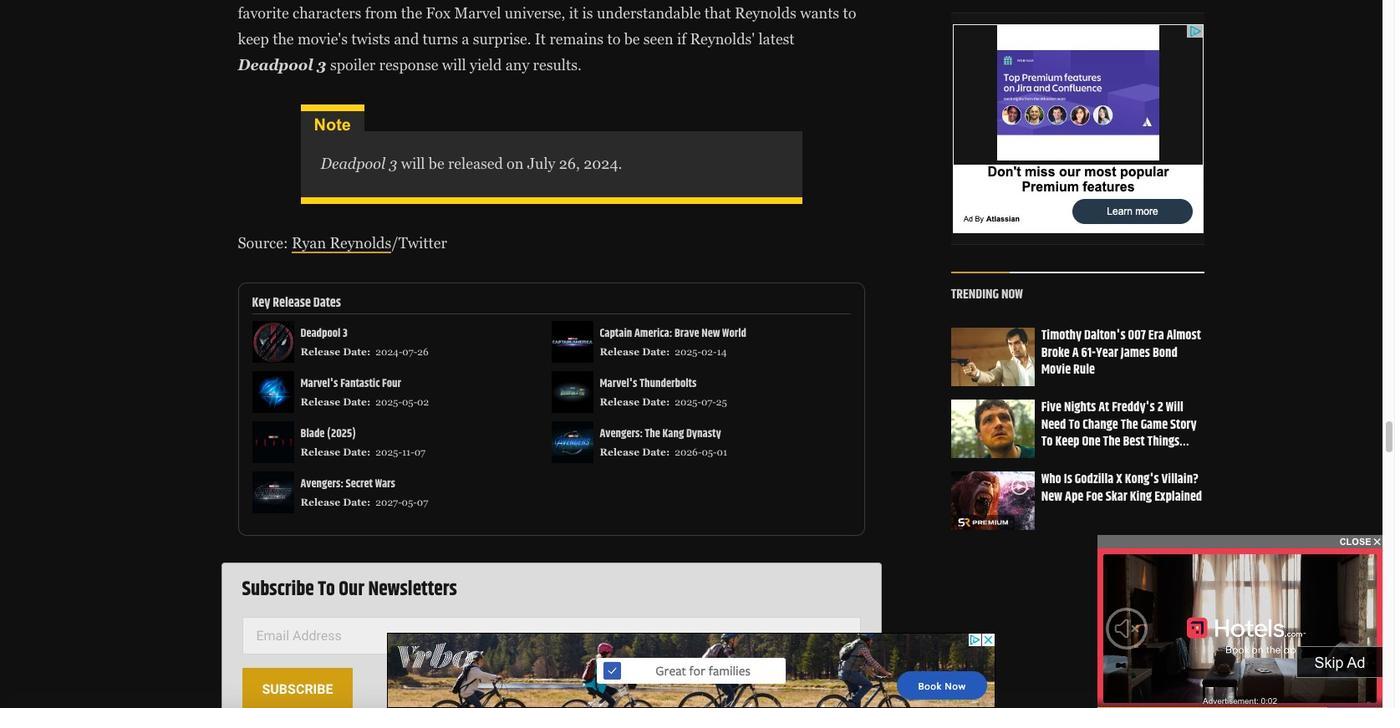 Task type: vqa. For each thing, say whether or not it's contained in the screenshot.


Task type: locate. For each thing, give the bounding box(es) containing it.
marvel's for marvel's fantastic four
[[301, 375, 338, 393]]

almost
[[1167, 325, 1201, 346]]

story
[[1170, 414, 1197, 435]]

1 horizontal spatial new
[[1041, 486, 1063, 507]]

release left '2027-'
[[301, 496, 340, 508]]

$287m
[[1093, 449, 1125, 470]]

subscribe to our newsletters
[[242, 575, 457, 605]]

release inside marvel's thunderbolts release date: 2025-07-25
[[600, 396, 640, 408]]

date: down fantastic
[[343, 396, 371, 408]]

1 horizontal spatial 3
[[343, 324, 348, 343]]

movie
[[1041, 359, 1071, 380]]

0 horizontal spatial new
[[702, 324, 720, 343]]

who
[[1041, 468, 1061, 489]]

release inside blade (2025) release date: 2025-11-07
[[301, 446, 340, 458]]

07 inside blade (2025) release date: 2025-11-07
[[414, 446, 426, 458]]

avengers:
[[600, 425, 643, 443], [301, 475, 344, 493]]

1 vertical spatial advertisement region
[[387, 633, 996, 708]]

nights
[[1064, 397, 1096, 417]]

release up avengers: the kang dynasty release date: 2026-05-01
[[600, 396, 640, 408]]

blade (2025) release date: 2025-11-07
[[301, 425, 426, 458]]

july
[[527, 155, 555, 172]]

1 horizontal spatial 07-
[[701, 396, 716, 408]]

deadpool left 'spoiler'
[[238, 56, 313, 73]]

2
[[1158, 397, 1163, 417]]

3 left 'spoiler'
[[317, 56, 326, 73]]

05- inside avengers: secret wars release date: 2027-05-07
[[402, 496, 417, 508]]

dates
[[313, 293, 341, 314]]

Email Address email field
[[242, 617, 861, 654]]

kong's
[[1125, 468, 1159, 489]]

date: inside deadpool 3 release date: 2024-07-26
[[343, 346, 371, 358]]

0 vertical spatial will
[[442, 56, 466, 73]]

date: down "thunderbolts"
[[642, 396, 670, 408]]

new up 02-
[[702, 324, 720, 343]]

1 vertical spatial new
[[1041, 486, 1063, 507]]

deadpool 3 release date: 2024-07-26
[[301, 324, 429, 358]]

deadpool 3 spoiler response will yield any results.
[[238, 56, 582, 73]]

date: down secret
[[343, 496, 371, 508]]

2 vertical spatial 3
[[343, 324, 348, 343]]

the right is
[[1073, 449, 1091, 470]]

skip
[[1314, 654, 1344, 671]]

0 horizontal spatial avengers:
[[301, 475, 344, 493]]

the left 'game' in the right bottom of the page
[[1121, 414, 1138, 435]]

0 vertical spatial 07-
[[402, 346, 417, 358]]

2 vertical spatial deadpool
[[301, 324, 341, 343]]

era
[[1148, 325, 1164, 346]]

marvel's inside marvel's thunderbolts release date: 2025-07-25
[[600, 375, 637, 393]]

0 vertical spatial advertisement region
[[953, 24, 1203, 233]]

marvel's inside marvel's fantastic four release date: 2025-05-02
[[301, 375, 338, 393]]

07- up dynasty
[[701, 396, 716, 408]]

2025- up 'wars'
[[376, 446, 402, 458]]

best
[[1123, 431, 1145, 452]]

mike schmidt looking distressed in five nights at freddys movie 1 image
[[951, 399, 1035, 458]]

avengers: left kang
[[600, 425, 643, 443]]

05- inside marvel's fantastic four release date: 2025-05-02
[[402, 396, 417, 408]]

release up blade on the left of page
[[301, 396, 340, 408]]

2026-
[[675, 446, 702, 458]]

3 inside deadpool 3 release date: 2024-07-26
[[343, 324, 348, 343]]

deadpool down dates at left top
[[301, 324, 341, 343]]

ape
[[1065, 486, 1084, 507]]

to right need
[[1069, 414, 1080, 435]]

release right key
[[273, 293, 311, 314]]

office
[[1148, 449, 1176, 470]]

date: down kang
[[642, 446, 670, 458]]

ryan reynolds link
[[292, 234, 391, 253]]

01
[[717, 446, 727, 458]]

2025- down "thunderbolts"
[[675, 396, 701, 408]]

3 for will be released on july 26, 2024.
[[389, 155, 397, 172]]

will left yield
[[442, 56, 466, 73]]

1 vertical spatial deadpool
[[321, 155, 385, 172]]

is
[[1064, 468, 1072, 489]]

3 left be
[[389, 155, 397, 172]]

trending
[[951, 284, 999, 305]]

None submit
[[242, 668, 353, 708]]

0 horizontal spatial 3
[[317, 56, 326, 73]]

avengers: inside avengers: the kang dynasty release date: 2026-05-01
[[600, 425, 643, 443]]

on
[[507, 155, 524, 172]]

0 vertical spatial 07
[[414, 446, 426, 458]]

05- for four
[[402, 396, 417, 408]]

1 vertical spatial 07
[[417, 496, 428, 508]]

yield
[[470, 56, 502, 73]]

0 vertical spatial new
[[702, 324, 720, 343]]

0 horizontal spatial will
[[401, 155, 425, 172]]

ryan
[[292, 234, 326, 251]]

box
[[1127, 449, 1146, 470]]

wars
[[375, 475, 395, 493]]

(2025)
[[327, 425, 356, 443]]

timothy dalton - james bond 1 image
[[951, 327, 1035, 386]]

3 up fantastic
[[343, 324, 348, 343]]

deadpool 3 logo image
[[252, 311, 294, 374]]

05- down 11-
[[402, 496, 417, 508]]

to left keep
[[1041, 431, 1053, 452]]

broke
[[1041, 342, 1070, 363]]

avengers: left secret
[[301, 475, 344, 493]]

1 horizontal spatial marvel's
[[600, 375, 637, 393]]

07- up 02
[[402, 346, 417, 358]]

26,
[[559, 155, 580, 172]]

close
[[1340, 537, 1371, 547]]

foe
[[1086, 486, 1103, 507]]

05- down dynasty
[[702, 446, 717, 458]]

02-
[[701, 346, 717, 358]]

2 horizontal spatial 3
[[389, 155, 397, 172]]

✕
[[1374, 537, 1381, 547]]

1 marvel's from the left
[[301, 375, 338, 393]]

07- inside marvel's thunderbolts release date: 2025-07-25
[[701, 396, 716, 408]]

0:02
[[1261, 696, 1277, 705]]

release
[[273, 293, 311, 314], [301, 346, 340, 358], [600, 346, 640, 358], [301, 396, 340, 408], [600, 396, 640, 408], [301, 446, 340, 458], [600, 446, 640, 458], [301, 496, 340, 508]]

about
[[1041, 449, 1071, 470]]

release down captain
[[600, 346, 640, 358]]

0 horizontal spatial to
[[1041, 431, 1053, 452]]

new left ape
[[1041, 486, 1063, 507]]

07 down 02
[[414, 446, 426, 458]]

0 horizontal spatial 07-
[[402, 346, 417, 358]]

marvel's
[[301, 375, 338, 393], [600, 375, 637, 393]]

release down blade on the left of page
[[301, 446, 340, 458]]

date: down 'america:'
[[642, 346, 670, 358]]

ad
[[1347, 654, 1365, 671]]

05- up 11-
[[402, 396, 417, 408]]

avengers: for avengers: secret wars
[[301, 475, 344, 493]]

05- for wars
[[402, 496, 417, 508]]

released
[[448, 155, 503, 172]]

the left kang
[[645, 425, 660, 443]]

advertisement region
[[953, 24, 1203, 233], [387, 633, 996, 708]]

05-
[[402, 396, 417, 408], [702, 446, 717, 458], [402, 496, 417, 508]]

0 vertical spatial deadpool
[[238, 56, 313, 73]]

11-
[[402, 446, 414, 458]]

release inside marvel's fantastic four release date: 2025-05-02
[[301, 396, 340, 408]]

marvel's left fantastic
[[301, 375, 338, 393]]

game
[[1141, 414, 1168, 435]]

keep
[[1055, 431, 1080, 452]]

deadpool inside deadpool 3 release date: 2024-07-26
[[301, 324, 341, 343]]

2 vertical spatial 05-
[[402, 496, 417, 508]]

will
[[442, 56, 466, 73], [401, 155, 425, 172]]

05- inside avengers: the kang dynasty release date: 2026-05-01
[[702, 446, 717, 458]]

07- inside deadpool 3 release date: 2024-07-26
[[402, 346, 417, 358]]

date: up fantastic
[[343, 346, 371, 358]]

five nights at freddy's 2 will need to change the game story to keep one the best things about the $287m box office hit
[[1041, 397, 1197, 470]]

2025- down brave
[[675, 346, 701, 358]]

1 vertical spatial 07-
[[701, 396, 716, 408]]

0 vertical spatial 3
[[317, 56, 326, 73]]

date: down (2025)
[[343, 446, 371, 458]]

1 vertical spatial 05-
[[702, 446, 717, 458]]

to
[[318, 575, 335, 605]]

0 vertical spatial avengers:
[[600, 425, 643, 443]]

0 horizontal spatial marvel's
[[301, 375, 338, 393]]

spoiler
[[330, 56, 375, 73]]

avengers: inside avengers: secret wars release date: 2027-05-07
[[301, 475, 344, 493]]

deadpool up reynolds
[[321, 155, 385, 172]]

2025- inside blade (2025) release date: 2025-11-07
[[376, 446, 402, 458]]

release inside captain america: brave new world release date: 2025-02-14
[[600, 346, 640, 358]]

2025- inside captain america: brave new world release date: 2025-02-14
[[675, 346, 701, 358]]

deadpool for deadpool 3 will be released on july 26, 2024.
[[321, 155, 385, 172]]

will left be
[[401, 155, 425, 172]]

marvel's left "thunderbolts"
[[600, 375, 637, 393]]

1 vertical spatial avengers:
[[301, 475, 344, 493]]

release left 2026-
[[600, 446, 640, 458]]

07 right '2027-'
[[417, 496, 428, 508]]

date: inside avengers: the kang dynasty release date: 2026-05-01
[[642, 446, 670, 458]]

2 marvel's from the left
[[600, 375, 637, 393]]

kang
[[662, 425, 684, 443]]

0 vertical spatial 05-
[[402, 396, 417, 408]]

secret
[[346, 475, 373, 493]]

1 horizontal spatial avengers:
[[600, 425, 643, 443]]

2025-
[[675, 346, 701, 358], [376, 396, 402, 408], [675, 396, 701, 408], [376, 446, 402, 458]]

key
[[252, 293, 270, 314]]

3
[[317, 56, 326, 73], [389, 155, 397, 172], [343, 324, 348, 343]]

2025- down four
[[376, 396, 402, 408]]

1 vertical spatial 3
[[389, 155, 397, 172]]

deadpool for deadpool 3 release date: 2024-07-26
[[301, 324, 341, 343]]

07
[[414, 446, 426, 458], [417, 496, 428, 508]]

release right deadpool 3 logo
[[301, 346, 340, 358]]

godzilla
[[1075, 468, 1114, 489]]

one
[[1082, 431, 1101, 452]]

to
[[1069, 414, 1080, 435], [1041, 431, 1053, 452]]

subscribe
[[242, 575, 314, 605]]



Task type: describe. For each thing, give the bounding box(es) containing it.
results.
[[533, 56, 582, 73]]

blade
[[301, 425, 325, 443]]

world
[[722, 324, 747, 343]]

marvel's fantastic four release date: 2025-05-02
[[301, 375, 429, 408]]

timothy
[[1041, 325, 1082, 346]]

date: inside blade (2025) release date: 2025-11-07
[[343, 446, 371, 458]]

/twitter
[[391, 234, 447, 251]]

26
[[417, 346, 429, 358]]

deadpool 3 will be released on july 26, 2024.
[[321, 155, 622, 172]]

rule
[[1073, 359, 1095, 380]]

date: inside avengers: secret wars release date: 2027-05-07
[[343, 496, 371, 508]]

release inside avengers: the kang dynasty release date: 2026-05-01
[[600, 446, 640, 458]]

year
[[1096, 342, 1118, 363]]

america:
[[634, 324, 672, 343]]

date: inside marvel's thunderbolts release date: 2025-07-25
[[642, 396, 670, 408]]

avengers: for avengers: the kang dynasty
[[600, 425, 643, 443]]

the right one
[[1103, 431, 1121, 452]]

response
[[379, 56, 438, 73]]

date: inside marvel's fantastic four release date: 2025-05-02
[[343, 396, 371, 408]]

2025- inside marvel's fantastic four release date: 2025-05-02
[[376, 396, 402, 408]]

61-
[[1081, 342, 1096, 363]]

screenrant logo image
[[958, 518, 1008, 526]]

captain america brave new world character poster image
[[551, 311, 593, 374]]

things
[[1147, 431, 1180, 452]]

freddy's
[[1112, 397, 1155, 417]]

timothy dalton's 007 era almost broke a 61-year james bond movie rule link
[[1041, 325, 1201, 380]]

four
[[382, 375, 401, 393]]

fantastic
[[340, 375, 380, 393]]

new inside who is godzilla x kong's villain? new ape foe skar king explained
[[1041, 486, 1063, 507]]

blade mcu poster image
[[252, 412, 294, 474]]

who is godzilla x kong's villain? new ape foe skar king explained link
[[1041, 468, 1202, 507]]

14
[[717, 346, 727, 358]]

07- for thunderbolts
[[701, 396, 716, 408]]

1 horizontal spatial will
[[442, 56, 466, 73]]

trending now
[[951, 284, 1023, 305]]

need
[[1041, 414, 1066, 435]]

release inside avengers: secret wars release date: 2027-05-07
[[301, 496, 340, 508]]

the inside avengers: the kang dynasty release date: 2026-05-01
[[645, 425, 660, 443]]

02
[[417, 396, 429, 408]]

now
[[1001, 284, 1023, 305]]

five
[[1041, 397, 1062, 417]]

x
[[1116, 468, 1122, 489]]

villain?
[[1162, 468, 1199, 489]]

close ✕
[[1340, 537, 1381, 547]]

2027-
[[376, 496, 402, 508]]

25
[[716, 396, 727, 408]]

dalton's
[[1084, 325, 1126, 346]]

deadpool for deadpool 3 spoiler response will yield any results.
[[238, 56, 313, 73]]

bond
[[1153, 342, 1178, 363]]

2024-
[[376, 346, 402, 358]]

2024.
[[584, 155, 622, 172]]

1 vertical spatial will
[[401, 155, 425, 172]]

advertisement:
[[1203, 696, 1259, 705]]

will
[[1166, 397, 1184, 417]]

skip ad
[[1314, 654, 1365, 671]]

brave
[[675, 324, 699, 343]]

2025- inside marvel's thunderbolts release date: 2025-07-25
[[675, 396, 701, 408]]

captain
[[600, 324, 632, 343]]

reynolds
[[330, 234, 391, 251]]

change
[[1083, 414, 1118, 435]]

a
[[1072, 342, 1079, 363]]

thunderbolts
[[640, 375, 697, 393]]

five nights at freddy's 2 will need to change the game story to keep one the best things about the $287m box office hit link
[[1041, 397, 1197, 470]]

date: inside captain america: brave new world release date: 2025-02-14
[[642, 346, 670, 358]]

source: ryan reynolds /twitter
[[238, 234, 447, 251]]

source:
[[238, 234, 288, 251]]

advertisement: 0:02
[[1203, 696, 1277, 705]]

dynasty
[[686, 425, 721, 443]]

new inside captain america: brave new world release date: 2025-02-14
[[702, 324, 720, 343]]

3 for spoiler response will yield any results.
[[317, 56, 326, 73]]

be
[[429, 155, 444, 172]]

skar-king-and-godzilla-in-godzilla-x-kong-the-new-empire 1 image
[[951, 471, 1035, 529]]

avengers: the kang dynasty release date: 2026-05-01
[[600, 425, 727, 458]]

james
[[1121, 342, 1150, 363]]

timothy dalton's 007 era almost broke a 61-year james bond movie rule
[[1041, 325, 1201, 380]]

marvel's for marvel's thunderbolts
[[600, 375, 637, 393]]

007
[[1128, 325, 1146, 346]]

1 horizontal spatial to
[[1069, 414, 1080, 435]]

release inside deadpool 3 release date: 2024-07-26
[[301, 346, 340, 358]]

07- for 3
[[402, 346, 417, 358]]

video player region
[[1098, 548, 1383, 708]]

avengers: secret wars release date: 2027-05-07
[[301, 475, 428, 508]]

our
[[339, 575, 364, 605]]

any
[[505, 56, 529, 73]]

marvel's thunderbolts release date: 2025-07-25
[[600, 375, 727, 408]]

07 inside avengers: secret wars release date: 2027-05-07
[[417, 496, 428, 508]]

hit
[[1178, 449, 1193, 470]]

who is godzilla x kong's villain? new ape foe skar king explained
[[1041, 468, 1202, 507]]



